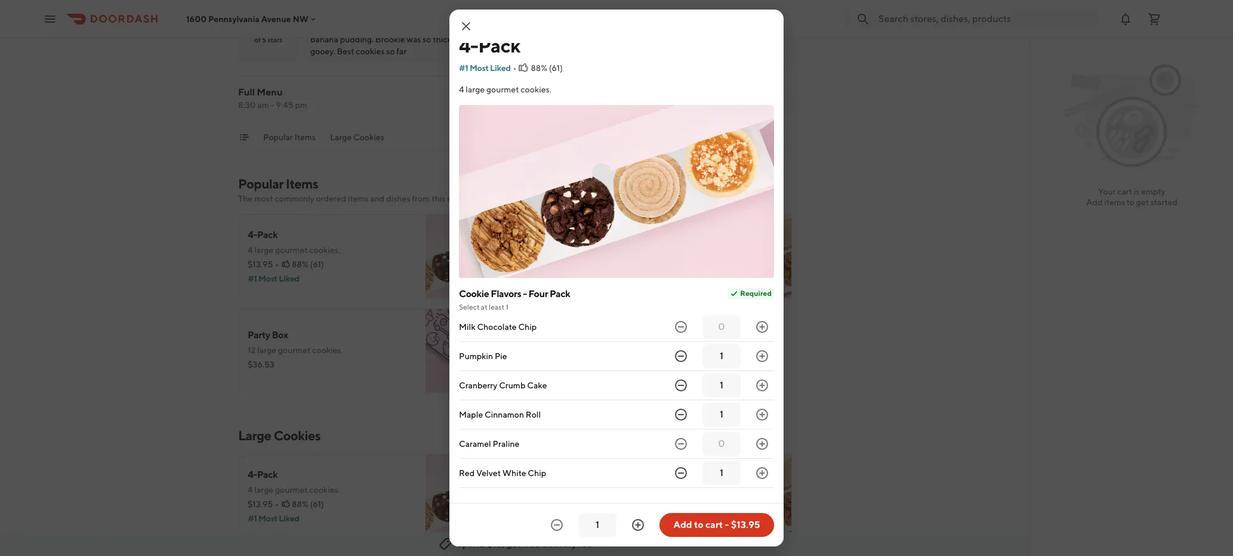 Task type: vqa. For each thing, say whether or not it's contained in the screenshot.
Your at the right top
yes



Task type: locate. For each thing, give the bounding box(es) containing it.
1 $21.48 from the top
[[529, 260, 555, 269]]

#1 most liked for 2nd 4 pack image from the bottom of the page
[[248, 274, 299, 284]]

liked for 2nd 4 pack image from the bottom of the page
[[279, 274, 299, 284]]

10/23/23 • doordash order
[[549, 9, 639, 18]]

0 horizontal spatial order
[[428, 9, 447, 18]]

0 vertical spatial large
[[330, 133, 352, 142]]

1 vertical spatial 4-
[[248, 229, 257, 241]]

1 vertical spatial 6 pack image
[[707, 454, 792, 539]]

required
[[740, 289, 772, 298]]

milk chocolate chip
[[459, 322, 537, 332]]

1 6- from the top
[[529, 229, 539, 241]]

pennsylvania
[[208, 14, 260, 24]]

avenue
[[261, 14, 291, 24]]

0 vertical spatial #1
[[459, 63, 468, 73]]

2 increase quantity by 1 image from the top
[[755, 378, 769, 393]]

order
[[428, 9, 447, 18], [620, 9, 639, 18], [803, 9, 823, 18]]

88% inside 4-pack dialog
[[531, 63, 547, 73]]

0 vertical spatial $21.48
[[529, 260, 555, 269]]

92% (13)
[[574, 260, 605, 269], [574, 500, 605, 509]]

four
[[528, 288, 548, 300]]

0 vertical spatial large cookies
[[330, 133, 384, 142]]

2 6- from the top
[[529, 469, 539, 480]]

(13) for second 6 pack image from the top of the page
[[591, 500, 605, 509]]

4 increase quantity by 1 image from the top
[[755, 437, 769, 451]]

cookies. for 2nd 6 pack image from the bottom of the page
[[591, 245, 622, 255]]

most
[[470, 63, 489, 73], [258, 274, 277, 284], [542, 274, 561, 284], [258, 514, 277, 523], [542, 514, 561, 523]]

decrease quantity by 1 image
[[674, 320, 688, 334], [674, 466, 688, 480]]

2 horizontal spatial doordash
[[769, 9, 802, 18]]

1 4-pack 4 large gourmet cookies. from the top
[[248, 229, 340, 255]]

popular up most
[[238, 176, 283, 192]]

popular items button
[[263, 131, 316, 150]]

1600 pennsylvania avenue nw button
[[186, 14, 318, 24]]

6 for second 6 pack image from the top of the page
[[529, 485, 535, 495]]

6 for 2nd 6 pack image from the bottom of the page
[[529, 245, 535, 255]]

1 decrease quantity by 1 image from the top
[[674, 320, 688, 334]]

1 horizontal spatial -
[[523, 288, 527, 300]]

popular down 9:45
[[263, 133, 293, 142]]

#2
[[529, 274, 540, 284], [529, 514, 540, 523]]

1 vertical spatial 92% (13)
[[574, 500, 605, 509]]

nw
[[293, 14, 308, 24]]

5
[[262, 35, 266, 44]]

$13.95 for 2nd 4 pack image from the bottom of the page
[[248, 260, 273, 269]]

add to cart - $13.95 button
[[660, 513, 774, 537]]

1 vertical spatial large cookies
[[238, 428, 321, 443]]

1 vertical spatial 6-pack 6 large gourmet cookies.
[[529, 469, 622, 495]]

gift wrapping
[[459, 503, 520, 515]]

2 $21.48 from the top
[[529, 500, 555, 509]]

0 vertical spatial current quantity is 0 number field
[[710, 321, 734, 334]]

0 vertical spatial 4 pack image
[[426, 214, 510, 299]]

1 #2 most liked from the top
[[529, 274, 583, 284]]

2 $21.48 • from the top
[[529, 500, 560, 509]]

92% (13) for second 6 pack image from the top of the page
[[574, 500, 605, 509]]

cookie flavors - four pack select at least 1
[[459, 288, 570, 312]]

most for 2nd 4 pack image
[[258, 514, 277, 523]]

•
[[389, 9, 392, 18], [581, 9, 584, 18], [764, 9, 767, 18], [513, 63, 517, 73], [275, 260, 279, 269], [557, 260, 560, 269], [275, 500, 279, 509], [557, 500, 560, 509]]

to
[[1127, 198, 1135, 207], [694, 519, 704, 531]]

2 current quantity is 0 number field from the top
[[710, 438, 734, 451]]

get left free on the left of the page
[[506, 538, 521, 550]]

$21.48 • up free on the left of the page
[[529, 500, 560, 509]]

1 vertical spatial cart
[[705, 519, 723, 531]]

0 vertical spatial 6
[[529, 245, 535, 255]]

pumpkin pie
[[459, 352, 507, 361]]

large for 2nd 6 pack image from the bottom of the page
[[536, 245, 555, 255]]

cookies. for 2nd 4 pack image from the bottom of the page
[[309, 245, 340, 255]]

maple cinnamon roll
[[459, 410, 541, 420]]

box
[[272, 329, 288, 341]]

of 5 stars
[[254, 35, 282, 44]]

2 6 pack image from the top
[[707, 454, 792, 539]]

0 vertical spatial $21.48 •
[[529, 260, 560, 269]]

2 vertical spatial 88% (61)
[[292, 500, 324, 509]]

0 horizontal spatial -
[[271, 100, 274, 110]]

add for second 6 pack image from the top of the page
[[761, 517, 778, 527]]

1 vertical spatial #1
[[248, 274, 257, 284]]

6- right white
[[529, 469, 539, 480]]

#2 up "four"
[[529, 274, 540, 284]]

decrease quantity by 1 image for milk chocolate chip
[[674, 320, 688, 334]]

order for 7/18/23 • doordash order
[[803, 9, 823, 18]]

92% for second 6 pack image from the top of the page
[[574, 500, 590, 509]]

2 4-pack 4 large gourmet cookies. from the top
[[248, 469, 340, 495]]

cookies. inside 4-pack dialog
[[521, 85, 551, 94]]

0 vertical spatial 88% (61)
[[531, 63, 563, 73]]

#1
[[459, 63, 468, 73], [248, 274, 257, 284], [248, 514, 257, 523]]

#1 most liked
[[459, 63, 511, 73], [248, 274, 299, 284], [248, 514, 299, 523]]

large
[[330, 133, 352, 142], [238, 428, 271, 443]]

2 horizontal spatial -
[[725, 519, 729, 531]]

most inside 4-pack dialog
[[470, 63, 489, 73]]

cart left is
[[1117, 187, 1132, 196]]

1 horizontal spatial to
[[1127, 198, 1135, 207]]

popular inside button
[[263, 133, 293, 142]]

1 vertical spatial $21.48 •
[[529, 500, 560, 509]]

caramel praline
[[459, 439, 520, 449]]

popular items
[[263, 133, 316, 142]]

Current quantity is 1 number field
[[710, 350, 734, 363], [710, 379, 734, 392], [710, 408, 734, 421], [710, 467, 734, 480], [586, 519, 609, 532]]

- left "four"
[[523, 288, 527, 300]]

cookies. for 2nd 4 pack image
[[309, 485, 340, 495]]

2 decrease quantity by 1 image from the top
[[674, 466, 688, 480]]

popular inside popular items the most commonly ordered items and dishes from this store
[[238, 176, 283, 192]]

0 horizontal spatial items
[[348, 194, 369, 204]]

2 horizontal spatial order
[[803, 9, 823, 18]]

add
[[1086, 198, 1103, 207], [480, 278, 496, 287], [761, 278, 778, 287], [761, 517, 778, 527], [673, 519, 692, 531]]

1 6 from the top
[[529, 245, 535, 255]]

1 vertical spatial 4-pack 4 large gourmet cookies.
[[248, 469, 340, 495]]

6- up "four"
[[529, 229, 539, 241]]

get down is
[[1136, 198, 1149, 207]]

items inside popular items the most commonly ordered items and dishes from this store
[[286, 176, 318, 192]]

1 horizontal spatial cookies
[[353, 133, 384, 142]]

chip down cookie flavors - four pack select at least 1
[[518, 322, 537, 332]]

$21.48 •
[[529, 260, 560, 269], [529, 500, 560, 509]]

6-pack 6 large gourmet cookies. for second 6 pack image from the top of the page
[[529, 469, 622, 495]]

4 pack image
[[426, 214, 510, 299], [426, 454, 510, 539]]

increase quantity by 1 image for caramel praline
[[755, 437, 769, 451]]

2 vertical spatial increase quantity by 1 image
[[631, 518, 645, 532]]

(13) for 2nd 6 pack image from the bottom of the page
[[591, 260, 605, 269]]

Item Search search field
[[620, 95, 783, 108]]

12
[[248, 346, 256, 355]]

cookies. inside party box 12 large gourmet cookies. $36.53
[[312, 346, 343, 355]]

0 vertical spatial #2
[[529, 274, 540, 284]]

cookies. for second 6 pack image from the top of the page
[[591, 485, 622, 495]]

decrease quantity by 1 image
[[674, 349, 688, 364], [674, 378, 688, 393], [674, 408, 688, 422], [674, 437, 688, 451], [550, 518, 564, 532]]

1 vertical spatial #1 most liked
[[248, 274, 299, 284]]

#1 inside 4-pack dialog
[[459, 63, 468, 73]]

gourmet inside 4-pack dialog
[[486, 85, 519, 94]]

1 horizontal spatial cart
[[1117, 187, 1132, 196]]

gourmet
[[486, 85, 519, 94], [275, 245, 308, 255], [557, 245, 589, 255], [278, 346, 311, 355], [275, 485, 308, 495], [557, 485, 589, 495]]

doordash
[[393, 9, 426, 18], [585, 9, 618, 18], [769, 9, 802, 18]]

- right am
[[271, 100, 274, 110]]

1 vertical spatial (13)
[[591, 500, 605, 509]]

1 vertical spatial -
[[523, 288, 527, 300]]

6 up "four"
[[529, 245, 535, 255]]

0 vertical spatial 6-
[[529, 229, 539, 241]]

3 doordash from the left
[[769, 9, 802, 18]]

7/18/23
[[738, 9, 763, 18]]

2 vertical spatial 4
[[248, 485, 253, 495]]

0 vertical spatial 92% (13)
[[574, 260, 605, 269]]

0 vertical spatial -
[[271, 100, 274, 110]]

1 vertical spatial items
[[286, 176, 318, 192]]

0 horizontal spatial to
[[694, 519, 704, 531]]

cinnamon
[[485, 410, 524, 420]]

0 horizontal spatial doordash
[[393, 9, 426, 18]]

0 vertical spatial 4
[[459, 85, 464, 94]]

0 vertical spatial 6-pack 6 large gourmet cookies.
[[529, 229, 622, 255]]

$21.48 • up "four"
[[529, 260, 560, 269]]

#2 most liked up "four"
[[529, 274, 583, 284]]

0 vertical spatial (61)
[[549, 63, 563, 73]]

1 #2 from the top
[[529, 274, 540, 284]]

menu
[[257, 87, 283, 98]]

0 vertical spatial decrease quantity by 1 image
[[674, 320, 688, 334]]

1 vertical spatial decrease quantity by 1 image
[[674, 466, 688, 480]]

get
[[1136, 198, 1149, 207], [506, 538, 521, 550]]

6 down red velvet white chip
[[529, 485, 535, 495]]

#2 most liked for 2nd 6 pack image from the bottom of the page
[[529, 274, 583, 284]]

8:30
[[238, 100, 256, 110]]

2 (13) from the top
[[591, 500, 605, 509]]

spend
[[457, 538, 485, 550]]

red
[[459, 469, 475, 478]]

2 #2 most liked from the top
[[529, 514, 583, 523]]

items
[[295, 133, 316, 142], [286, 176, 318, 192]]

0 vertical spatial cookies
[[353, 133, 384, 142]]

0 vertical spatial 4-pack 4 large gourmet cookies.
[[248, 229, 340, 255]]

92%
[[574, 260, 590, 269], [574, 500, 590, 509]]

decrease quantity by 1 image for red velvet white chip
[[674, 466, 688, 480]]

velvet
[[476, 469, 501, 478]]

1 vertical spatial get
[[506, 538, 521, 550]]

pack for 2nd 6 pack image from the bottom of the page
[[539, 229, 560, 241]]

88% (61)
[[531, 63, 563, 73], [292, 260, 324, 269], [292, 500, 324, 509]]

0 vertical spatial $13.95
[[248, 260, 273, 269]]

0 vertical spatial increase quantity by 1 image
[[755, 320, 769, 334]]

large inside 4-pack dialog
[[466, 85, 485, 94]]

cart inside the your cart is empty add items to get started
[[1117, 187, 1132, 196]]

0 horizontal spatial get
[[506, 538, 521, 550]]

$21.48 • for second 6 pack image from the top of the page
[[529, 500, 560, 509]]

(61)
[[549, 63, 563, 73], [310, 260, 324, 269], [310, 500, 324, 509]]

0 vertical spatial popular
[[263, 133, 293, 142]]

large for 2nd 4 pack image
[[254, 485, 273, 495]]

$13.95 •
[[248, 260, 279, 269], [248, 500, 279, 509]]

4-pack 4 large gourmet cookies. for 2nd 4 pack image from the bottom of the page
[[248, 229, 340, 255]]

$21.48 up free on the left of the page
[[529, 500, 555, 509]]

items for popular items the most commonly ordered items and dishes from this store
[[286, 176, 318, 192]]

1 increase quantity by 1 image from the top
[[755, 349, 769, 364]]

- inside full menu 8:30 am - 9:45 pm
[[271, 100, 274, 110]]

#1 most liked inside 4-pack dialog
[[459, 63, 511, 73]]

increase quantity by 1 image
[[755, 320, 769, 334], [755, 466, 769, 480], [631, 518, 645, 532]]

most for second 6 pack image from the top of the page
[[542, 514, 561, 523]]

0 horizontal spatial cart
[[705, 519, 723, 531]]

1 vertical spatial #2
[[529, 514, 540, 523]]

$36.53
[[248, 360, 274, 369]]

2 4 pack image from the top
[[426, 454, 510, 539]]

add button
[[472, 273, 503, 292], [754, 273, 785, 292], [754, 513, 785, 532]]

1 vertical spatial $21.48
[[529, 500, 555, 509]]

1 vertical spatial popular
[[238, 176, 283, 192]]

this
[[431, 194, 445, 204]]

most
[[254, 194, 273, 204]]

cart up 12-pack specialty + free game image
[[705, 519, 723, 531]]

2 92% from the top
[[574, 500, 590, 509]]

2 92% (13) from the top
[[574, 500, 605, 509]]

0 vertical spatial 92%
[[574, 260, 590, 269]]

$13.95
[[248, 260, 273, 269], [248, 500, 273, 509], [731, 519, 760, 531]]

to inside button
[[694, 519, 704, 531]]

1 vertical spatial #2 most liked
[[529, 514, 583, 523]]

#2 for 2nd 6 pack image from the bottom of the page
[[529, 274, 540, 284]]

1 vertical spatial to
[[694, 519, 704, 531]]

decrease quantity by 1 image for maple cinnamon roll
[[674, 408, 688, 422]]

1 horizontal spatial large cookies
[[330, 133, 384, 142]]

4-pack
[[459, 34, 521, 57]]

items
[[348, 194, 369, 204], [1104, 198, 1125, 207]]

party box image
[[426, 309, 510, 393], [426, 549, 510, 556]]

1 vertical spatial large
[[238, 428, 271, 443]]

#1 most liked for 2nd 4 pack image
[[248, 514, 299, 523]]

large inside party box 12 large gourmet cookies. $36.53
[[257, 346, 276, 355]]

large
[[466, 85, 485, 94], [254, 245, 273, 255], [536, 245, 555, 255], [257, 346, 276, 355], [254, 485, 273, 495], [536, 485, 555, 495]]

cookie flavors - four pack group
[[459, 288, 774, 488]]

chip right white
[[528, 469, 546, 478]]

1 vertical spatial 4
[[248, 245, 253, 255]]

0 vertical spatial #2 most liked
[[529, 274, 583, 284]]

items down pm
[[295, 133, 316, 142]]

current quantity is 1 number field for white
[[710, 467, 734, 480]]

#2 up free on the left of the page
[[529, 514, 540, 523]]

6
[[529, 245, 535, 255], [529, 485, 535, 495]]

0 vertical spatial items
[[295, 133, 316, 142]]

2 vertical spatial #1 most liked
[[248, 514, 299, 523]]

items left and
[[348, 194, 369, 204]]

-
[[271, 100, 274, 110], [523, 288, 527, 300], [725, 519, 729, 531]]

to inside the your cart is empty add items to get started
[[1127, 198, 1135, 207]]

0 vertical spatial to
[[1127, 198, 1135, 207]]

items down your
[[1104, 198, 1125, 207]]

items up commonly
[[286, 176, 318, 192]]

popular
[[263, 133, 293, 142], [238, 176, 283, 192]]

2 vertical spatial $13.95
[[731, 519, 760, 531]]

0 vertical spatial $13.95 •
[[248, 260, 279, 269]]

• doordash order
[[389, 9, 447, 18]]

pack
[[478, 34, 521, 57], [257, 229, 278, 241], [539, 229, 560, 241], [550, 288, 570, 300], [257, 469, 278, 480], [539, 469, 560, 480]]

free
[[523, 538, 540, 550]]

1 92% from the top
[[574, 260, 590, 269]]

0 vertical spatial (13)
[[591, 260, 605, 269]]

Current quantity is 0 number field
[[710, 321, 734, 334], [710, 438, 734, 451]]

88%
[[531, 63, 547, 73], [292, 260, 308, 269], [292, 500, 308, 509]]

0 vertical spatial 88%
[[531, 63, 547, 73]]

decrease quantity by 1 image for cranberry crumb cake
[[674, 378, 688, 393]]

items inside button
[[295, 133, 316, 142]]

empty
[[1141, 187, 1166, 196]]

1 vertical spatial (61)
[[310, 260, 324, 269]]

- up 12-pack specialty + free game image
[[725, 519, 729, 531]]

0 horizontal spatial large cookies
[[238, 428, 321, 443]]

$21.48
[[529, 260, 555, 269], [529, 500, 555, 509]]

cake
[[527, 381, 547, 390]]

0 horizontal spatial cookies
[[274, 428, 321, 443]]

3 increase quantity by 1 image from the top
[[755, 408, 769, 422]]

1 horizontal spatial order
[[620, 9, 639, 18]]

1 vertical spatial 88%
[[292, 260, 308, 269]]

1 vertical spatial increase quantity by 1 image
[[755, 466, 769, 480]]

roll
[[526, 410, 541, 420]]

2 #2 from the top
[[529, 514, 540, 523]]

current quantity is 1 number field for roll
[[710, 408, 734, 421]]

1 vertical spatial 6
[[529, 485, 535, 495]]

1 horizontal spatial items
[[1104, 198, 1125, 207]]

4-pack 4 large gourmet cookies.
[[248, 229, 340, 255], [248, 469, 340, 495]]

4-
[[459, 34, 478, 57], [248, 229, 257, 241], [248, 469, 257, 480]]

#2 most liked up delivery
[[529, 514, 583, 523]]

1 vertical spatial 88% (61)
[[292, 260, 324, 269]]

1 doordash from the left
[[393, 9, 426, 18]]

1 vertical spatial 92%
[[574, 500, 590, 509]]

1 $21.48 • from the top
[[529, 260, 560, 269]]

large inside button
[[330, 133, 352, 142]]

2 6-pack 6 large gourmet cookies. from the top
[[529, 469, 622, 495]]

2 6 from the top
[[529, 485, 535, 495]]

$21.48 • for 2nd 6 pack image from the bottom of the page
[[529, 260, 560, 269]]

1 vertical spatial party box image
[[426, 549, 510, 556]]

increase quantity by 1 image for maple cinnamon roll
[[755, 408, 769, 422]]

party box 12 large gourmet cookies. $36.53
[[248, 329, 343, 369]]

0 vertical spatial #1 most liked
[[459, 63, 511, 73]]

1 (13) from the top
[[591, 260, 605, 269]]

2 order from the left
[[620, 9, 639, 18]]

large for second 6 pack image from the top of the page
[[536, 485, 555, 495]]

6 pack image
[[707, 214, 792, 299], [707, 454, 792, 539]]

1 vertical spatial $13.95
[[248, 500, 273, 509]]

current quantity is 0 number field for caramel praline
[[710, 438, 734, 451]]

2 doordash from the left
[[585, 9, 618, 18]]

2 vertical spatial #1
[[248, 514, 257, 523]]

maple
[[459, 410, 483, 420]]

0 vertical spatial get
[[1136, 198, 1149, 207]]

cookies.
[[521, 85, 551, 94], [309, 245, 340, 255], [591, 245, 622, 255], [312, 346, 343, 355], [309, 485, 340, 495], [591, 485, 622, 495]]

add inside the your cart is empty add items to get started
[[1086, 198, 1103, 207]]

88% (61) inside 4-pack dialog
[[531, 63, 563, 73]]

1 current quantity is 0 number field from the top
[[710, 321, 734, 334]]

least
[[489, 303, 504, 312]]

0 vertical spatial party box image
[[426, 309, 510, 393]]

6- for second 6 pack image from the top of the page
[[529, 469, 539, 480]]

order for 10/23/23 • doordash order
[[620, 9, 639, 18]]

is
[[1134, 187, 1140, 196]]

2 vertical spatial -
[[725, 519, 729, 531]]

1 6-pack 6 large gourmet cookies. from the top
[[529, 229, 622, 255]]

1 horizontal spatial large
[[330, 133, 352, 142]]

1 92% (13) from the top
[[574, 260, 605, 269]]

store
[[447, 194, 466, 204]]

1 horizontal spatial get
[[1136, 198, 1149, 207]]

increase quantity by 1 image
[[755, 349, 769, 364], [755, 378, 769, 393], [755, 408, 769, 422], [755, 437, 769, 451]]

cookies
[[353, 133, 384, 142], [274, 428, 321, 443]]

0 vertical spatial 6 pack image
[[707, 214, 792, 299]]

decrease quantity by 1 image for pumpkin pie
[[674, 349, 688, 364]]

$21.48 up "four"
[[529, 260, 555, 269]]

1 vertical spatial current quantity is 0 number field
[[710, 438, 734, 451]]

1 vertical spatial 6-
[[529, 469, 539, 480]]

2 vertical spatial (61)
[[310, 500, 324, 509]]

1 vertical spatial $13.95 •
[[248, 500, 279, 509]]

get inside the your cart is empty add items to get started
[[1136, 198, 1149, 207]]

0 vertical spatial cart
[[1117, 187, 1132, 196]]

3 order from the left
[[803, 9, 823, 18]]



Task type: describe. For each thing, give the bounding box(es) containing it.
most for 2nd 4 pack image from the bottom of the page
[[258, 274, 277, 284]]

pie
[[495, 352, 507, 361]]

$21.48 for second 6 pack image from the top of the page
[[529, 500, 555, 509]]

your
[[1098, 187, 1116, 196]]

1 order from the left
[[428, 9, 447, 18]]

0 items, open order cart image
[[1147, 12, 1162, 26]]

$13.95 for 2nd 4 pack image
[[248, 500, 273, 509]]

pack for 2nd 4 pack image from the bottom of the page
[[257, 229, 278, 241]]

(61) for 2nd 4 pack image from the bottom of the page
[[310, 260, 324, 269]]

stars
[[267, 35, 282, 44]]

1
[[506, 303, 509, 312]]

$15,
[[487, 538, 505, 550]]

0 horizontal spatial large
[[238, 428, 271, 443]]

12-pack specialty + free game image
[[707, 549, 792, 556]]

doordash for 10/23/23
[[585, 9, 618, 18]]

add inside button
[[673, 519, 692, 531]]

milk
[[459, 322, 475, 332]]

notification bell image
[[1119, 12, 1133, 26]]

88% (61) for 2nd 4 pack image from the bottom of the page
[[292, 260, 324, 269]]

cookie
[[459, 288, 489, 300]]

(61) for 2nd 4 pack image
[[310, 500, 324, 509]]

4-pack 4 large gourmet cookies. for 2nd 4 pack image
[[248, 469, 340, 495]]

add button for 2nd 6 pack image from the bottom of the page
[[754, 273, 785, 292]]

popular for popular items
[[263, 133, 293, 142]]

1600 pennsylvania avenue nw
[[186, 14, 308, 24]]

gift
[[459, 503, 476, 515]]

select
[[459, 303, 480, 312]]

your cart is empty add items to get started
[[1086, 187, 1178, 207]]

praline
[[493, 439, 520, 449]]

increase quantity by 1 image for milk chocolate chip
[[755, 320, 769, 334]]

0 vertical spatial chip
[[518, 322, 537, 332]]

the
[[238, 194, 253, 204]]

9:45
[[276, 100, 293, 110]]

white
[[502, 469, 526, 478]]

doordash for 7/18/23
[[769, 9, 802, 18]]

party
[[248, 329, 270, 341]]

cranberry crumb cake
[[459, 381, 547, 390]]

add for 2nd 6 pack image from the bottom of the page
[[761, 278, 778, 287]]

decrease quantity by 1 image for caramel praline
[[674, 437, 688, 451]]

and
[[370, 194, 385, 204]]

1 vertical spatial cookies
[[274, 428, 321, 443]]

increase quantity by 1 image for pumpkin pie
[[755, 349, 769, 364]]

6-pack 6 large gourmet cookies. for 2nd 6 pack image from the bottom of the page
[[529, 229, 622, 255]]

pumpkin
[[459, 352, 493, 361]]

items for popular items
[[295, 133, 316, 142]]

4 for 2nd 4 pack image from the bottom of the page
[[248, 245, 253, 255]]

delivery
[[542, 538, 577, 550]]

1600
[[186, 14, 207, 24]]

chocolate
[[477, 322, 517, 332]]

liked for 2nd 4 pack image
[[279, 514, 299, 523]]

current quantity is 1 number field for cake
[[710, 379, 734, 392]]

$13.95 inside button
[[731, 519, 760, 531]]

increase quantity by 1 image for cranberry crumb cake
[[755, 378, 769, 393]]

92% (13) for 2nd 6 pack image from the bottom of the page
[[574, 260, 605, 269]]

am
[[257, 100, 269, 110]]

- inside cookie flavors - four pack select at least 1
[[523, 288, 527, 300]]

1 party box image from the top
[[426, 309, 510, 393]]

of
[[254, 35, 261, 44]]

ordered
[[316, 194, 346, 204]]

at
[[481, 303, 487, 312]]

most for 2nd 6 pack image from the bottom of the page
[[542, 274, 561, 284]]

10/23/23
[[549, 9, 580, 18]]

from
[[412, 194, 430, 204]]

popular items the most commonly ordered items and dishes from this store
[[238, 176, 466, 204]]

spend $15, get free delivery fee
[[457, 538, 592, 550]]

fee
[[578, 538, 592, 550]]

add button for 2nd 4 pack image from the bottom of the page
[[472, 273, 503, 292]]

items inside the your cart is empty add items to get started
[[1104, 198, 1125, 207]]

current quantity is 0 number field for milk chocolate chip
[[710, 321, 734, 334]]

4 inside dialog
[[459, 85, 464, 94]]

1 4 pack image from the top
[[426, 214, 510, 299]]

commonly
[[275, 194, 314, 204]]

add button for second 6 pack image from the top of the page
[[754, 513, 785, 532]]

close 4-pack image
[[459, 19, 473, 33]]

#1 for 2nd 4 pack image
[[248, 514, 257, 523]]

add to cart - $13.95
[[673, 519, 760, 531]]

liked for second 6 pack image from the top of the page
[[562, 514, 583, 523]]

2 $13.95 • from the top
[[248, 500, 279, 509]]

#2 for second 6 pack image from the top of the page
[[529, 514, 540, 523]]

- inside button
[[725, 519, 729, 531]]

dishes
[[386, 194, 410, 204]]

add for 2nd 4 pack image from the bottom of the page
[[480, 278, 496, 287]]

88% (61) for 2nd 4 pack image
[[292, 500, 324, 509]]

1 vertical spatial chip
[[528, 469, 546, 478]]

(61) inside 4-pack dialog
[[549, 63, 563, 73]]

$21.48 for 2nd 6 pack image from the bottom of the page
[[529, 260, 555, 269]]

4 large gourmet cookies.
[[459, 85, 551, 94]]

#2 most liked for second 6 pack image from the top of the page
[[529, 514, 583, 523]]

gourmet inside party box 12 large gourmet cookies. $36.53
[[278, 346, 311, 355]]

increase quantity by 1 image for red velvet white chip
[[755, 466, 769, 480]]

92% for 2nd 6 pack image from the bottom of the page
[[574, 260, 590, 269]]

cookies inside button
[[353, 133, 384, 142]]

6- for 2nd 6 pack image from the bottom of the page
[[529, 229, 539, 241]]

pm
[[295, 100, 307, 110]]

red velvet white chip
[[459, 469, 546, 478]]

#1 for 2nd 4 pack image from the bottom of the page
[[248, 274, 257, 284]]

7/18/23 • doordash order
[[738, 9, 823, 18]]

large for 2nd 4 pack image from the bottom of the page
[[254, 245, 273, 255]]

• inside 4-pack dialog
[[513, 63, 517, 73]]

4-pack dialog
[[449, 10, 784, 556]]

large cookies button
[[330, 131, 384, 150]]

4- inside dialog
[[459, 34, 478, 57]]

pack for 2nd 4 pack image
[[257, 469, 278, 480]]

4 for 2nd 4 pack image
[[248, 485, 253, 495]]

crumb
[[499, 381, 526, 390]]

1 6 pack image from the top
[[707, 214, 792, 299]]

cart inside button
[[705, 519, 723, 531]]

cranberry
[[459, 381, 497, 390]]

2 vertical spatial 4-
[[248, 469, 257, 480]]

caramel
[[459, 439, 491, 449]]

full
[[238, 87, 255, 98]]

flavors
[[491, 288, 521, 300]]

2 vertical spatial 88%
[[292, 500, 308, 509]]

2 party box image from the top
[[426, 549, 510, 556]]

popular for popular items the most commonly ordered items and dishes from this store
[[238, 176, 283, 192]]

liked for 2nd 6 pack image from the bottom of the page
[[562, 274, 583, 284]]

full menu 8:30 am - 9:45 pm
[[238, 87, 307, 110]]

open menu image
[[43, 12, 57, 26]]

pack for second 6 pack image from the top of the page
[[539, 469, 560, 480]]

liked inside 4-pack dialog
[[490, 63, 511, 73]]

wrapping
[[477, 503, 520, 515]]

items inside popular items the most commonly ordered items and dishes from this store
[[348, 194, 369, 204]]

pack inside cookie flavors - four pack select at least 1
[[550, 288, 570, 300]]

started
[[1151, 198, 1178, 207]]

1 $13.95 • from the top
[[248, 260, 279, 269]]



